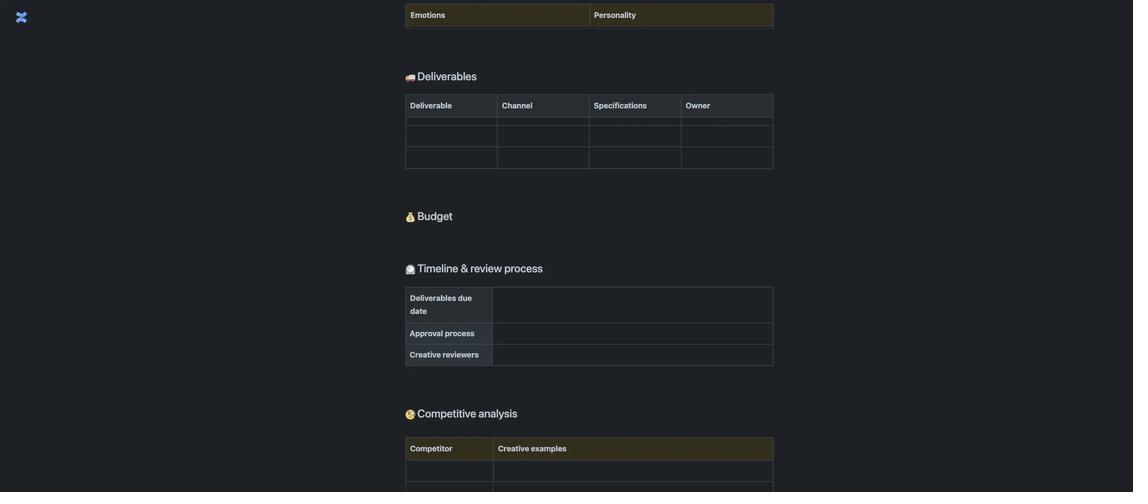 Task type: describe. For each thing, give the bounding box(es) containing it.
copy image for deliverables
[[476, 70, 488, 82]]

emotions
[[410, 11, 445, 19]]

deliverable
[[410, 101, 452, 110]]

approval
[[410, 329, 443, 338]]

specifications
[[594, 101, 647, 110]]

:moneybag: image
[[406, 213, 415, 222]]

0 vertical spatial process
[[505, 262, 543, 275]]

budget
[[415, 210, 453, 223]]

creative for creative reviewers
[[410, 351, 441, 359]]

creative examples
[[498, 445, 567, 453]]

deliverables for deliverables
[[415, 70, 477, 83]]

reviewers
[[443, 351, 479, 359]]

competitive
[[418, 407, 476, 420]]

:moneybag: image
[[406, 213, 415, 222]]

due
[[458, 294, 472, 302]]

deliverables for deliverables due date
[[410, 294, 456, 302]]

date
[[410, 307, 427, 316]]

:timer: image
[[406, 265, 415, 275]]

review
[[471, 262, 502, 275]]

:timer: image
[[406, 265, 415, 275]]

owner
[[686, 101, 711, 110]]

copy image for timeline & review process
[[542, 263, 554, 274]]

0 horizontal spatial process
[[445, 329, 475, 338]]

approval process
[[410, 329, 475, 338]]

analysis
[[479, 407, 518, 420]]



Task type: vqa. For each thing, say whether or not it's contained in the screenshot.
the rightmost Project
no



Task type: locate. For each thing, give the bounding box(es) containing it.
0 vertical spatial deliverables
[[415, 70, 477, 83]]

deliverables inside deliverables due date
[[410, 294, 456, 302]]

confluence image
[[14, 10, 29, 25], [14, 10, 29, 25]]

competitive analysis
[[415, 407, 518, 420]]

deliverables up deliverable
[[415, 70, 477, 83]]

creative left examples
[[498, 445, 529, 453]]

creative down approval
[[410, 351, 441, 359]]

deliverables due date
[[410, 294, 474, 316]]

deliverables up date
[[410, 294, 456, 302]]

0 vertical spatial creative
[[410, 351, 441, 359]]

process
[[505, 262, 543, 275], [445, 329, 475, 338]]

&
[[461, 262, 468, 275]]

process up reviewers
[[445, 329, 475, 338]]

timeline & review process
[[415, 262, 543, 275]]

channel
[[502, 101, 533, 110]]

copy image
[[452, 210, 464, 222], [542, 263, 554, 274]]

1 horizontal spatial copy image
[[542, 263, 554, 274]]

copy image
[[476, 70, 488, 82], [517, 408, 528, 419]]

:face_with_monocle: image
[[406, 410, 415, 420], [406, 410, 415, 420]]

1 horizontal spatial process
[[505, 262, 543, 275]]

1 vertical spatial copy image
[[517, 408, 528, 419]]

:truck: image
[[406, 73, 415, 82], [406, 73, 415, 82]]

copy image for competitive analysis
[[517, 408, 528, 419]]

examples
[[531, 445, 567, 453]]

process right review on the bottom left of page
[[505, 262, 543, 275]]

0 horizontal spatial copy image
[[476, 70, 488, 82]]

1 vertical spatial copy image
[[542, 263, 554, 274]]

personality
[[594, 11, 636, 19]]

0 horizontal spatial creative
[[410, 351, 441, 359]]

deliverables
[[415, 70, 477, 83], [410, 294, 456, 302]]

1 vertical spatial process
[[445, 329, 475, 338]]

timeline
[[418, 262, 458, 275]]

1 horizontal spatial copy image
[[517, 408, 528, 419]]

competitor
[[410, 445, 453, 453]]

creative reviewers
[[410, 351, 479, 359]]

0 vertical spatial copy image
[[476, 70, 488, 82]]

creative for creative examples
[[498, 445, 529, 453]]

copy image for budget
[[452, 210, 464, 222]]

1 vertical spatial creative
[[498, 445, 529, 453]]

0 vertical spatial copy image
[[452, 210, 464, 222]]

0 horizontal spatial copy image
[[452, 210, 464, 222]]

1 horizontal spatial creative
[[498, 445, 529, 453]]

creative
[[410, 351, 441, 359], [498, 445, 529, 453]]

1 vertical spatial deliverables
[[410, 294, 456, 302]]



